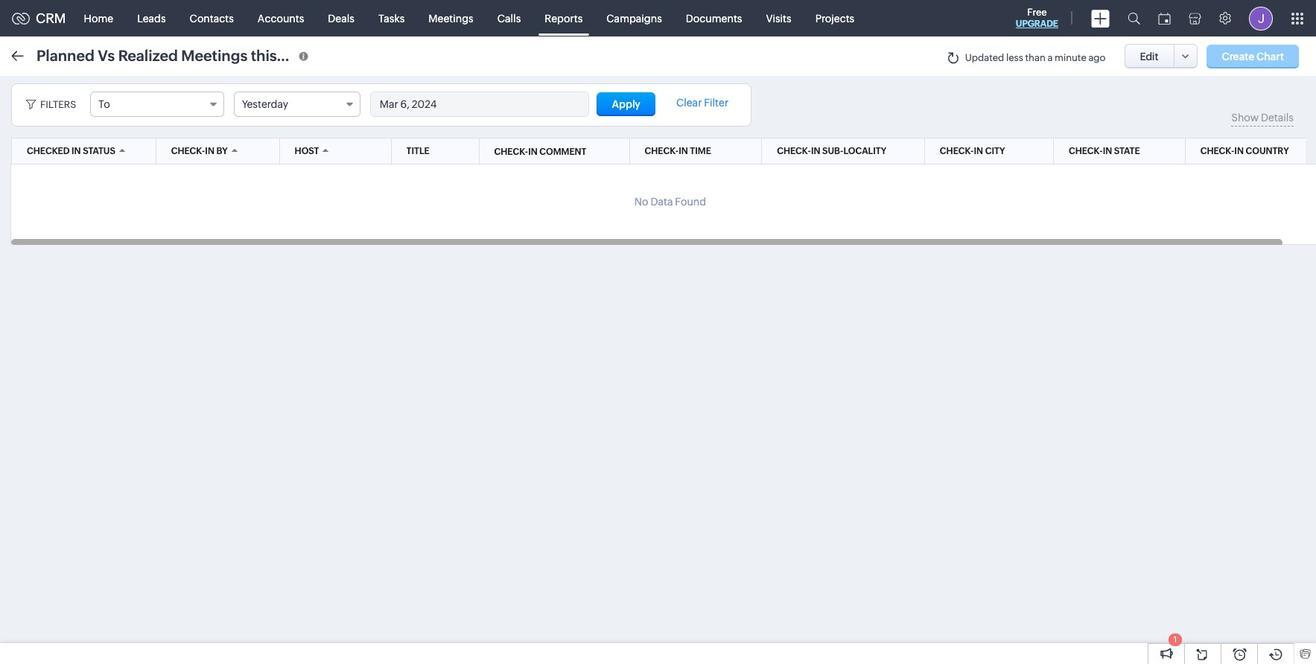 Task type: vqa. For each thing, say whether or not it's contained in the screenshot.
field
no



Task type: locate. For each thing, give the bounding box(es) containing it.
minute
[[1055, 52, 1087, 63]]

country
[[1246, 146, 1289, 156]]

in left the comment on the left
[[528, 146, 538, 157]]

city
[[985, 146, 1005, 156]]

leads
[[137, 12, 166, 24]]

profile image
[[1249, 6, 1273, 30]]

4 check- from the left
[[940, 146, 974, 156]]

Yesterday field
[[234, 92, 360, 117]]

None text field
[[371, 92, 588, 116]]

meetings left calls link
[[429, 12, 474, 24]]

check-in state
[[1069, 146, 1140, 156]]

meetings
[[429, 12, 474, 24], [181, 47, 248, 64]]

free upgrade
[[1016, 7, 1059, 29]]

5 in from the left
[[974, 146, 983, 156]]

edit button
[[1125, 44, 1175, 69]]

check- left time
[[645, 146, 679, 156]]

check- left city
[[940, 146, 974, 156]]

check- left state
[[1069, 146, 1103, 156]]

check- left country
[[1201, 146, 1235, 156]]

this
[[251, 47, 277, 64]]

in for by
[[205, 146, 214, 156]]

7 check- from the left
[[494, 146, 528, 157]]

check- for check-in sub-locality
[[777, 146, 811, 156]]

6 in from the left
[[1103, 146, 1112, 156]]

in left sub-
[[811, 146, 821, 156]]

by
[[216, 146, 228, 156]]

in left by
[[205, 146, 214, 156]]

check- left the comment on the left
[[494, 146, 528, 157]]

yesterday
[[242, 98, 288, 110]]

1
[[1174, 636, 1177, 644]]

check-in country
[[1201, 146, 1289, 156]]

1 horizontal spatial meetings
[[429, 12, 474, 24]]

check- for check-in comment
[[494, 146, 528, 157]]

deals
[[328, 12, 355, 24]]

realized
[[118, 47, 178, 64]]

visits link
[[754, 0, 804, 36]]

crm
[[36, 10, 66, 26]]

To field
[[90, 92, 224, 117]]

in left the status
[[72, 146, 81, 156]]

create menu image
[[1091, 9, 1110, 27]]

in for comment
[[528, 146, 538, 157]]

profile element
[[1240, 0, 1282, 36]]

tasks
[[378, 12, 405, 24]]

planned
[[37, 47, 95, 64]]

logo image
[[12, 12, 30, 24]]

7 in from the left
[[1235, 146, 1244, 156]]

reports link
[[533, 0, 595, 36]]

sub-
[[823, 146, 844, 156]]

3 in from the left
[[679, 146, 688, 156]]

in for time
[[679, 146, 688, 156]]

filter
[[704, 97, 729, 109]]

3 check- from the left
[[777, 146, 811, 156]]

6 check- from the left
[[1201, 146, 1235, 156]]

campaigns
[[607, 12, 662, 24]]

check- for check-in time
[[645, 146, 679, 156]]

1 vertical spatial meetings
[[181, 47, 248, 64]]

5 check- from the left
[[1069, 146, 1103, 156]]

than
[[1026, 52, 1046, 63]]

free
[[1028, 7, 1047, 18]]

calls link
[[486, 0, 533, 36]]

create
[[1222, 50, 1255, 62]]

leads link
[[125, 0, 178, 36]]

in left time
[[679, 146, 688, 156]]

calendar image
[[1159, 12, 1171, 24]]

in left country
[[1235, 146, 1244, 156]]

accounts link
[[246, 0, 316, 36]]

ago
[[1089, 52, 1106, 63]]

4 in from the left
[[811, 146, 821, 156]]

locality
[[844, 146, 887, 156]]

meetings link
[[417, 0, 486, 36]]

check- left by
[[171, 146, 205, 156]]

1 check- from the left
[[171, 146, 205, 156]]

in left city
[[974, 146, 983, 156]]

check- for check-in city
[[940, 146, 974, 156]]

documents
[[686, 12, 742, 24]]

calls
[[497, 12, 521, 24]]

check- left sub-
[[777, 146, 811, 156]]

reports
[[545, 12, 583, 24]]

host
[[295, 146, 319, 156]]

tasks link
[[366, 0, 417, 36]]

8 in from the left
[[528, 146, 538, 157]]

projects
[[816, 12, 855, 24]]

meetings down contacts link
[[181, 47, 248, 64]]

2 check- from the left
[[645, 146, 679, 156]]

comment
[[540, 146, 587, 157]]

upgrade
[[1016, 19, 1059, 29]]

2 in from the left
[[205, 146, 214, 156]]

check- for check-in by
[[171, 146, 205, 156]]

in left state
[[1103, 146, 1112, 156]]

0 vertical spatial meetings
[[429, 12, 474, 24]]

search element
[[1119, 0, 1150, 37]]

create chart button
[[1207, 44, 1299, 68]]

check-
[[171, 146, 205, 156], [645, 146, 679, 156], [777, 146, 811, 156], [940, 146, 974, 156], [1069, 146, 1103, 156], [1201, 146, 1235, 156], [494, 146, 528, 157]]

month
[[280, 47, 327, 64]]

in
[[72, 146, 81, 156], [205, 146, 214, 156], [679, 146, 688, 156], [811, 146, 821, 156], [974, 146, 983, 156], [1103, 146, 1112, 156], [1235, 146, 1244, 156], [528, 146, 538, 157]]

1 in from the left
[[72, 146, 81, 156]]



Task type: describe. For each thing, give the bounding box(es) containing it.
visits
[[766, 12, 792, 24]]

campaigns link
[[595, 0, 674, 36]]

vs
[[98, 47, 115, 64]]

state
[[1114, 146, 1140, 156]]

clear filter
[[676, 97, 729, 109]]

updated less than a minute ago
[[965, 52, 1106, 63]]

status
[[83, 146, 115, 156]]

clear
[[676, 97, 702, 109]]

documents link
[[674, 0, 754, 36]]

check-in by
[[171, 146, 228, 156]]

crm link
[[12, 10, 66, 26]]

check- for check-in state
[[1069, 146, 1103, 156]]

in for country
[[1235, 146, 1244, 156]]

create chart
[[1222, 50, 1284, 62]]

contacts
[[190, 12, 234, 24]]

home link
[[72, 0, 125, 36]]

chart
[[1257, 50, 1284, 62]]

checked
[[27, 146, 70, 156]]

deals link
[[316, 0, 366, 36]]

found
[[675, 196, 706, 208]]

check-in city
[[940, 146, 1005, 156]]

to
[[98, 98, 110, 110]]

time
[[690, 146, 711, 156]]

check-in sub-locality
[[777, 146, 887, 156]]

no
[[635, 196, 649, 208]]

contacts link
[[178, 0, 246, 36]]

check-in comment
[[494, 146, 587, 157]]

in for sub-
[[811, 146, 821, 156]]

0 horizontal spatial meetings
[[181, 47, 248, 64]]

title
[[406, 146, 430, 156]]

in for state
[[1103, 146, 1112, 156]]

home
[[84, 12, 113, 24]]

accounts
[[258, 12, 304, 24]]

projects link
[[804, 0, 867, 36]]

less
[[1006, 52, 1024, 63]]

search image
[[1128, 12, 1141, 25]]

data
[[651, 196, 673, 208]]

checked in status
[[27, 146, 115, 156]]

create menu element
[[1083, 0, 1119, 36]]

no data found
[[635, 196, 706, 208]]

apply button
[[597, 92, 656, 116]]

check-in time
[[645, 146, 711, 156]]

a
[[1048, 52, 1053, 63]]

edit
[[1140, 50, 1159, 62]]

apply
[[612, 98, 641, 110]]

filters
[[40, 99, 76, 110]]

planned vs realized meetings this month
[[37, 47, 327, 64]]

check- for check-in country
[[1201, 146, 1235, 156]]

in for status
[[72, 146, 81, 156]]

in for city
[[974, 146, 983, 156]]

updated
[[965, 52, 1005, 63]]



